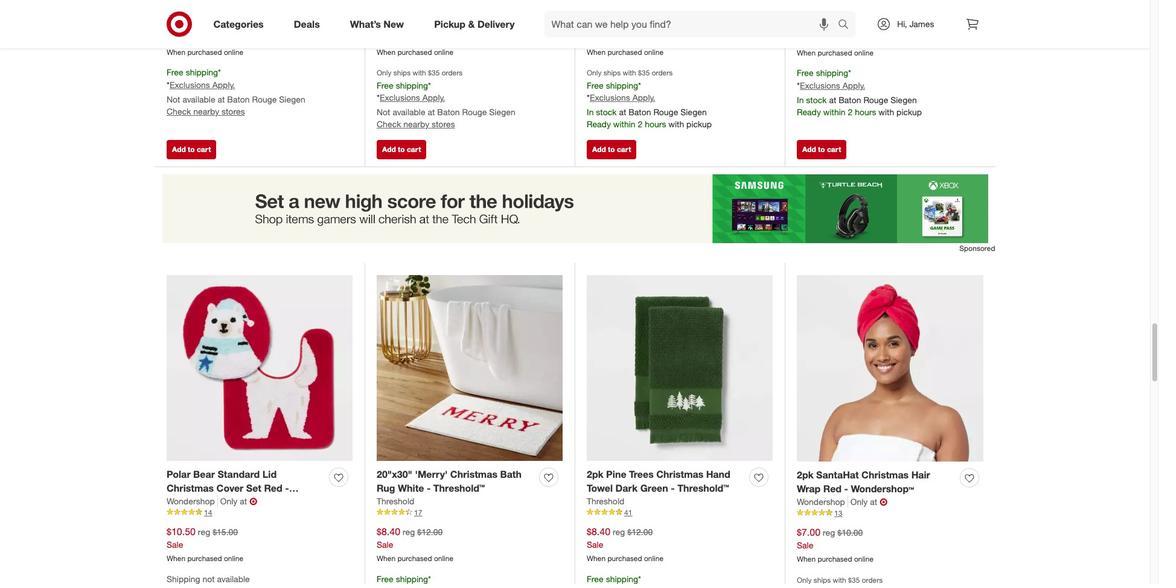 Task type: locate. For each thing, give the bounding box(es) containing it.
2 ships from the left
[[604, 69, 621, 78]]

0 horizontal spatial threshold
[[377, 496, 414, 506]]

1 horizontal spatial threshold
[[587, 496, 625, 506]]

polar bear standard lid christmas cover set red - wondershop™ image
[[167, 275, 353, 461], [167, 275, 353, 461]]

2pk pine trees christmas hand towel dark green - threshold™ link
[[587, 468, 745, 496]]

&
[[468, 18, 475, 30]]

1 horizontal spatial ships
[[604, 69, 621, 78]]

threshold™
[[433, 482, 485, 494], [678, 482, 729, 494]]

towel
[[587, 482, 613, 494]]

2 horizontal spatial $7.00
[[797, 526, 821, 539]]

$10.00
[[417, 20, 443, 31], [628, 20, 653, 31], [838, 528, 863, 538]]

0 horizontal spatial red
[[264, 482, 282, 494]]

1 horizontal spatial hours
[[855, 107, 876, 117]]

online down $15.00
[[224, 554, 243, 563]]

wondershop link for wrap
[[797, 496, 848, 508]]

0 vertical spatial in
[[797, 95, 804, 105]]

red inside 2pk santahat christmas hair wrap red - wondershop™
[[823, 483, 842, 495]]

2 $35 from the left
[[638, 69, 650, 78]]

- down santahat at right bottom
[[844, 483, 848, 495]]

0 horizontal spatial 2pk
[[587, 469, 604, 481]]

$35 inside only ships with $35 orders free shipping * * exclusions apply. not available at baton rouge siegen check nearby stores
[[428, 69, 440, 78]]

1 vertical spatial in
[[587, 107, 594, 117]]

what's
[[350, 18, 381, 30]]

2 horizontal spatial available
[[393, 107, 425, 117]]

shipping
[[186, 67, 218, 78], [816, 68, 848, 78], [396, 80, 428, 90], [606, 80, 638, 90], [396, 574, 428, 584], [606, 574, 638, 584]]

0 vertical spatial stores
[[222, 106, 245, 117]]

0 horizontal spatial wondershop only at ¬
[[167, 496, 257, 508]]

hours
[[855, 107, 876, 117], [645, 119, 666, 129]]

¬ down set at the left of the page
[[249, 496, 257, 508]]

2 inside only ships with $35 orders free shipping * * exclusions apply. in stock at  baton rouge siegen ready within 2 hours with pickup
[[638, 119, 643, 129]]

$12.00
[[207, 20, 233, 31], [838, 21, 863, 31], [417, 527, 443, 537], [628, 527, 653, 537]]

hi, james
[[897, 19, 934, 29]]

1 ships from the left
[[394, 69, 411, 78]]

- inside polar bear standard lid christmas cover set red - wondershop™
[[285, 482, 289, 494]]

1 threshold from the left
[[377, 496, 414, 506]]

stores inside the free shipping * * exclusions apply. not available at baton rouge siegen check nearby stores
[[222, 106, 245, 117]]

2 inside free shipping * * exclusions apply. in stock at  baton rouge siegen ready within 2 hours with pickup
[[848, 107, 853, 117]]

1 vertical spatial check nearby stores button
[[377, 119, 455, 131]]

stock inside free shipping * * exclusions apply. in stock at  baton rouge siegen ready within 2 hours with pickup
[[806, 95, 827, 105]]

0 vertical spatial nearby
[[193, 106, 219, 117]]

categories
[[213, 18, 264, 30]]

when
[[167, 47, 185, 57], [377, 47, 396, 57], [587, 47, 606, 57], [797, 48, 816, 57], [167, 554, 185, 563], [377, 554, 396, 563], [587, 554, 606, 563], [797, 555, 816, 564]]

polar
[[167, 469, 191, 481]]

2 free shipping * from the left
[[587, 574, 641, 584]]

3 cart from the left
[[617, 145, 631, 154]]

only inside only ships with $35 orders free shipping * * exclusions apply. not available at baton rouge siegen check nearby stores
[[377, 69, 392, 78]]

when purchased online
[[377, 47, 453, 57]]

reg
[[193, 20, 205, 31], [403, 20, 415, 31], [613, 20, 625, 31], [823, 21, 835, 31], [198, 527, 210, 537], [403, 527, 415, 537], [613, 527, 625, 537], [823, 528, 835, 538]]

1 vertical spatial 2
[[638, 119, 643, 129]]

$10.50 reg $15.00 sale when purchased online
[[167, 526, 243, 563]]

red down santahat at right bottom
[[823, 483, 842, 495]]

1 horizontal spatial stock
[[806, 95, 827, 105]]

nearby inside only ships with $35 orders free shipping * * exclusions apply. not available at baton rouge siegen check nearby stores
[[404, 119, 429, 129]]

1 horizontal spatial threshold™
[[678, 482, 729, 494]]

2pk up towel
[[587, 469, 604, 481]]

1 threshold link from the left
[[377, 496, 414, 508]]

exclusions
[[170, 80, 210, 90], [800, 81, 840, 91], [380, 93, 420, 103], [590, 93, 630, 103]]

deals link
[[284, 11, 335, 37]]

siegen inside free shipping * * exclusions apply. in stock at  baton rouge siegen ready within 2 hours with pickup
[[891, 95, 917, 105]]

1 horizontal spatial in
[[797, 95, 804, 105]]

purchased down 41
[[608, 554, 642, 563]]

shipping inside only ships with $35 orders free shipping * * exclusions apply. not available at baton rouge siegen check nearby stores
[[396, 80, 428, 90]]

$8.40 reg $12.00 sale when purchased online
[[167, 19, 243, 57], [797, 20, 874, 57], [377, 526, 453, 563], [587, 526, 664, 563]]

- inside 2pk pine trees christmas hand towel dark green - threshold™
[[671, 482, 675, 494]]

20"x30" 'merry' christmas bath rug white - threshold™ image
[[377, 275, 563, 461], [377, 275, 563, 461]]

siegen
[[279, 94, 305, 105], [891, 95, 917, 105], [489, 107, 516, 117], [681, 107, 707, 117]]

2pk
[[587, 469, 604, 481], [797, 469, 814, 481]]

christmas down polar
[[167, 482, 214, 494]]

2pk for 2pk santahat christmas hair wrap red - wondershop™
[[797, 469, 814, 481]]

0 horizontal spatial free shipping *
[[377, 574, 431, 584]]

- right set at the left of the page
[[285, 482, 289, 494]]

1 vertical spatial not
[[377, 107, 390, 117]]

0 vertical spatial ready
[[797, 107, 821, 117]]

0 horizontal spatial wondershop
[[167, 496, 215, 506]]

ships inside only ships with $35 orders free shipping * * exclusions apply. in stock at  baton rouge siegen ready within 2 hours with pickup
[[604, 69, 621, 78]]

2pk santahat christmas hair wrap red - wondershop™ image
[[797, 275, 984, 462], [797, 275, 984, 462]]

red inside polar bear standard lid christmas cover set red - wondershop™
[[264, 482, 282, 494]]

in inside free shipping * * exclusions apply. in stock at  baton rouge siegen ready within 2 hours with pickup
[[797, 95, 804, 105]]

threshold link for white
[[377, 496, 414, 508]]

¬ down 2pk santahat christmas hair wrap red - wondershop™
[[880, 496, 888, 508]]

wondershop™ down 'bear'
[[167, 496, 230, 508]]

0 horizontal spatial ready
[[587, 119, 611, 129]]

0 horizontal spatial pickup
[[687, 119, 712, 129]]

1 vertical spatial pickup
[[687, 119, 712, 129]]

at
[[218, 94, 225, 105], [829, 95, 837, 105], [428, 107, 435, 117], [619, 107, 626, 117], [240, 496, 247, 506], [870, 497, 877, 507]]

$7.00
[[377, 19, 400, 31], [587, 19, 610, 31], [797, 526, 821, 539]]

1 horizontal spatial stores
[[432, 119, 455, 129]]

white
[[398, 482, 424, 494]]

0 horizontal spatial in
[[587, 107, 594, 117]]

1 vertical spatial ready
[[587, 119, 611, 129]]

2pk up wrap
[[797, 469, 814, 481]]

threshold™ down hand
[[678, 482, 729, 494]]

available inside the free shipping * * exclusions apply. not available at baton rouge siegen check nearby stores
[[183, 94, 215, 105]]

only inside only ships with $35 orders free shipping * * exclusions apply. in stock at  baton rouge siegen ready within 2 hours with pickup
[[587, 69, 602, 78]]

threshold link down towel
[[587, 496, 625, 508]]

threshold for towel
[[587, 496, 625, 506]]

0 horizontal spatial wondershop link
[[167, 496, 218, 508]]

wondershop only at ¬ for red
[[797, 496, 888, 508]]

$8.40 down towel
[[587, 526, 610, 538]]

1 add to cart from the left
[[172, 145, 211, 154]]

0 vertical spatial $7.00 reg $10.00 sale when purchased online
[[587, 19, 664, 57]]

1 horizontal spatial $7.00
[[587, 19, 610, 31]]

0 horizontal spatial threshold link
[[377, 496, 414, 508]]

to
[[188, 145, 195, 154], [398, 145, 405, 154], [608, 145, 615, 154], [818, 145, 825, 154]]

13
[[834, 509, 843, 518]]

2pk inside 2pk santahat christmas hair wrap red - wondershop™
[[797, 469, 814, 481]]

wondershop™
[[851, 483, 914, 495], [167, 496, 230, 508]]

1 to from the left
[[188, 145, 195, 154]]

christmas up the green
[[656, 469, 704, 481]]

$8.40 left categories on the left
[[167, 19, 190, 31]]

2 threshold link from the left
[[587, 496, 625, 508]]

purchased down 13
[[818, 555, 852, 564]]

1 horizontal spatial wondershop only at ¬
[[797, 496, 888, 508]]

0 horizontal spatial threshold™
[[433, 482, 485, 494]]

add
[[172, 145, 186, 154], [382, 145, 396, 154], [592, 145, 606, 154], [802, 145, 816, 154]]

1 horizontal spatial 2
[[848, 107, 853, 117]]

add to cart button
[[167, 140, 216, 159], [377, 140, 427, 159], [587, 140, 637, 159], [797, 140, 847, 159]]

threshold link for towel
[[587, 496, 625, 508]]

threshold™ up 17 link at the bottom
[[433, 482, 485, 494]]

online inside $10.50 reg $15.00 sale when purchased online
[[224, 554, 243, 563]]

1 vertical spatial stores
[[432, 119, 455, 129]]

0 horizontal spatial nearby
[[193, 106, 219, 117]]

hair
[[912, 469, 930, 481]]

1 threshold™ from the left
[[433, 482, 485, 494]]

not inside the free shipping * * exclusions apply. not available at baton rouge siegen check nearby stores
[[167, 94, 180, 105]]

0 vertical spatial check
[[167, 106, 191, 117]]

4 add to cart from the left
[[802, 145, 841, 154]]

threshold™ inside 20"x30" 'merry' christmas bath rug white - threshold™
[[433, 482, 485, 494]]

add to cart
[[172, 145, 211, 154], [382, 145, 421, 154], [592, 145, 631, 154], [802, 145, 841, 154]]

baton inside the free shipping * * exclusions apply. not available at baton rouge siegen check nearby stores
[[227, 94, 250, 105]]

christmas left the bath
[[450, 469, 498, 481]]

2 threshold™ from the left
[[678, 482, 729, 494]]

check inside only ships with $35 orders free shipping * * exclusions apply. not available at baton rouge siegen check nearby stores
[[377, 119, 401, 129]]

pickup
[[434, 18, 466, 30]]

red
[[264, 482, 282, 494], [823, 483, 842, 495]]

within
[[823, 107, 846, 117], [613, 119, 636, 129]]

-
[[285, 482, 289, 494], [427, 482, 431, 494], [671, 482, 675, 494], [844, 483, 848, 495]]

1 free shipping * from the left
[[377, 574, 431, 584]]

2pk santahat christmas hair wrap red - wondershop™
[[797, 469, 930, 495]]

available inside only ships with $35 orders free shipping * * exclusions apply. not available at baton rouge siegen check nearby stores
[[393, 107, 425, 117]]

threshold link down rug
[[377, 496, 414, 508]]

siegen inside the free shipping * * exclusions apply. not available at baton rouge siegen check nearby stores
[[279, 94, 305, 105]]

deals
[[294, 18, 320, 30]]

exclusions inside free shipping * * exclusions apply. in stock at  baton rouge siegen ready within 2 hours with pickup
[[800, 81, 840, 91]]

wondershop link
[[167, 496, 218, 508], [797, 496, 848, 508]]

2 horizontal spatial $10.00
[[838, 528, 863, 538]]

free shipping * * exclusions apply. not available at baton rouge siegen check nearby stores
[[167, 67, 305, 117]]

0 horizontal spatial within
[[613, 119, 636, 129]]

1 add from the left
[[172, 145, 186, 154]]

1 horizontal spatial nearby
[[404, 119, 429, 129]]

2 vertical spatial available
[[217, 574, 250, 584]]

1 horizontal spatial check
[[377, 119, 401, 129]]

0 horizontal spatial stock
[[596, 107, 617, 117]]

0 vertical spatial not
[[167, 94, 180, 105]]

rouge inside only ships with $35 orders free shipping * * exclusions apply. in stock at  baton rouge siegen ready within 2 hours with pickup
[[654, 107, 678, 117]]

wondershop for christmas
[[167, 496, 215, 506]]

threshold
[[377, 496, 414, 506], [587, 496, 625, 506]]

standard
[[218, 469, 260, 481]]

siegen inside only ships with $35 orders free shipping * * exclusions apply. not available at baton rouge siegen check nearby stores
[[489, 107, 516, 117]]

wondershop link down wrap
[[797, 496, 848, 508]]

0 vertical spatial hours
[[855, 107, 876, 117]]

1 horizontal spatial orders
[[652, 69, 673, 78]]

christmas
[[450, 469, 498, 481], [656, 469, 704, 481], [862, 469, 909, 481], [167, 482, 214, 494]]

baton inside only ships with $35 orders free shipping * * exclusions apply. in stock at  baton rouge siegen ready within 2 hours with pickup
[[629, 107, 651, 117]]

not
[[167, 94, 180, 105], [377, 107, 390, 117]]

1 horizontal spatial red
[[823, 483, 842, 495]]

0 vertical spatial 2
[[848, 107, 853, 117]]

ships inside only ships with $35 orders free shipping * * exclusions apply. not available at baton rouge siegen check nearby stores
[[394, 69, 411, 78]]

2 threshold from the left
[[587, 496, 625, 506]]

check nearby stores button
[[167, 106, 245, 118], [377, 119, 455, 131]]

0 horizontal spatial orders
[[442, 69, 463, 78]]

0 horizontal spatial $35
[[428, 69, 440, 78]]

ready
[[797, 107, 821, 117], [587, 119, 611, 129]]

apply.
[[212, 80, 235, 90], [843, 81, 865, 91], [422, 93, 445, 103], [633, 93, 655, 103]]

0 horizontal spatial $10.00
[[417, 20, 443, 31]]

when inside $10.50 reg $15.00 sale when purchased online
[[167, 554, 185, 563]]

lid
[[263, 469, 277, 481]]

cart
[[197, 145, 211, 154], [407, 145, 421, 154], [617, 145, 631, 154], [827, 145, 841, 154]]

free
[[167, 67, 183, 78], [797, 68, 814, 78], [377, 80, 394, 90], [587, 80, 604, 90], [377, 574, 394, 584], [587, 574, 604, 584]]

only
[[377, 69, 392, 78], [587, 69, 602, 78], [220, 496, 238, 506], [851, 497, 868, 507]]

3 add to cart from the left
[[592, 145, 631, 154]]

1 vertical spatial hours
[[645, 119, 666, 129]]

baton
[[227, 94, 250, 105], [839, 95, 861, 105], [437, 107, 460, 117], [629, 107, 651, 117]]

1 vertical spatial stock
[[596, 107, 617, 117]]

christmas left hair
[[862, 469, 909, 481]]

advertisement region
[[155, 174, 995, 243]]

rouge
[[252, 94, 277, 105], [864, 95, 888, 105], [462, 107, 487, 117], [654, 107, 678, 117]]

1 horizontal spatial threshold link
[[587, 496, 625, 508]]

exclusions apply. button
[[170, 79, 235, 91], [800, 80, 865, 92], [380, 92, 445, 104], [590, 92, 655, 104]]

1 vertical spatial available
[[393, 107, 425, 117]]

1 horizontal spatial pickup
[[897, 107, 922, 117]]

online down '13' "link"
[[854, 555, 874, 564]]

orders inside only ships with $35 orders free shipping * * exclusions apply. not available at baton rouge siegen check nearby stores
[[442, 69, 463, 78]]

pine
[[606, 469, 627, 481]]

orders inside only ships with $35 orders free shipping * * exclusions apply. in stock at  baton rouge siegen ready within 2 hours with pickup
[[652, 69, 673, 78]]

orders
[[442, 69, 463, 78], [652, 69, 673, 78]]

17
[[414, 508, 422, 517]]

at inside free shipping * * exclusions apply. in stock at  baton rouge siegen ready within 2 hours with pickup
[[829, 95, 837, 105]]

1 horizontal spatial free shipping *
[[587, 574, 641, 584]]

wondershop only at ¬ for cover
[[167, 496, 257, 508]]

2pk pine trees christmas hand towel dark green - threshold™ image
[[587, 275, 773, 461], [587, 275, 773, 461]]

- right the green
[[671, 482, 675, 494]]

0 horizontal spatial ships
[[394, 69, 411, 78]]

free shipping * * exclusions apply. in stock at  baton rouge siegen ready within 2 hours with pickup
[[797, 68, 922, 117]]

wondershop only at ¬ up 13
[[797, 496, 888, 508]]

exclusions inside the free shipping * * exclusions apply. not available at baton rouge siegen check nearby stores
[[170, 80, 210, 90]]

pickup
[[897, 107, 922, 117], [687, 119, 712, 129]]

¬ for wondershop™
[[880, 496, 888, 508]]

available
[[183, 94, 215, 105], [393, 107, 425, 117], [217, 574, 250, 584]]

0 vertical spatial wondershop™
[[851, 483, 914, 495]]

online down pickup
[[434, 47, 453, 57]]

1 horizontal spatial not
[[377, 107, 390, 117]]

1 horizontal spatial ready
[[797, 107, 821, 117]]

apply. inside free shipping * * exclusions apply. in stock at  baton rouge siegen ready within 2 hours with pickup
[[843, 81, 865, 91]]

0 horizontal spatial hours
[[645, 119, 666, 129]]

orders down what can we help you find? suggestions appear below search field
[[652, 69, 673, 78]]

0 vertical spatial within
[[823, 107, 846, 117]]

check
[[167, 106, 191, 117], [377, 119, 401, 129]]

0 horizontal spatial stores
[[222, 106, 245, 117]]

$8.40 down rug
[[377, 526, 400, 538]]

1 horizontal spatial wondershop™
[[851, 483, 914, 495]]

1 vertical spatial within
[[613, 119, 636, 129]]

threshold™ inside 2pk pine trees christmas hand towel dark green - threshold™
[[678, 482, 729, 494]]

What can we help you find? suggestions appear below search field
[[544, 11, 841, 37]]

0 vertical spatial pickup
[[897, 107, 922, 117]]

bear
[[193, 469, 215, 481]]

not
[[203, 574, 215, 584]]

wondershop only at ¬ up 14
[[167, 496, 257, 508]]

$35
[[428, 69, 440, 78], [638, 69, 650, 78]]

1 vertical spatial $7.00 reg $10.00 sale when purchased online
[[797, 526, 874, 564]]

2 orders from the left
[[652, 69, 673, 78]]

1 vertical spatial check
[[377, 119, 401, 129]]

rouge inside free shipping * * exclusions apply. in stock at  baton rouge siegen ready within 2 hours with pickup
[[864, 95, 888, 105]]

wondershop™ up '13' "link"
[[851, 483, 914, 495]]

purchased up shipping not available
[[187, 554, 222, 563]]

20"x30" 'merry' christmas bath rug white - threshold™
[[377, 469, 522, 494]]

1 vertical spatial nearby
[[404, 119, 429, 129]]

0 horizontal spatial check
[[167, 106, 191, 117]]

1 vertical spatial wondershop™
[[167, 496, 230, 508]]

1 horizontal spatial 2pk
[[797, 469, 814, 481]]

- down 'merry'
[[427, 482, 431, 494]]

0 horizontal spatial ¬
[[249, 496, 257, 508]]

threshold down towel
[[587, 496, 625, 506]]

online down search button
[[854, 48, 874, 57]]

0 horizontal spatial 2
[[638, 119, 643, 129]]

stock inside only ships with $35 orders free shipping * * exclusions apply. in stock at  baton rouge siegen ready within 2 hours with pickup
[[596, 107, 617, 117]]

1 $35 from the left
[[428, 69, 440, 78]]

0 horizontal spatial available
[[183, 94, 215, 105]]

threshold down rug
[[377, 496, 414, 506]]

purchased down categories on the left
[[187, 47, 222, 57]]

free shipping *
[[377, 574, 431, 584], [587, 574, 641, 584]]

at inside only ships with $35 orders free shipping * * exclusions apply. in stock at  baton rouge siegen ready within 2 hours with pickup
[[619, 107, 626, 117]]

4 cart from the left
[[827, 145, 841, 154]]

- inside 2pk santahat christmas hair wrap red - wondershop™
[[844, 483, 848, 495]]

1 horizontal spatial $10.00
[[628, 20, 653, 31]]

4 add to cart button from the left
[[797, 140, 847, 159]]

apply. inside only ships with $35 orders free shipping * * exclusions apply. in stock at  baton rouge siegen ready within 2 hours with pickup
[[633, 93, 655, 103]]

1 horizontal spatial $35
[[638, 69, 650, 78]]

wondershop™ inside 2pk santahat christmas hair wrap red - wondershop™
[[851, 483, 914, 495]]

$7.00 reg $10.00 sale when purchased online
[[587, 19, 664, 57], [797, 526, 874, 564]]

0 vertical spatial stock
[[806, 95, 827, 105]]

nearby
[[193, 106, 219, 117], [404, 119, 429, 129]]

2 add from the left
[[382, 145, 396, 154]]

1 horizontal spatial ¬
[[880, 496, 888, 508]]

wondershop
[[167, 496, 215, 506], [797, 497, 845, 507]]

wondershop up 14
[[167, 496, 215, 506]]

$10.00 inside $7.00 reg $10.00
[[417, 20, 443, 31]]

1 horizontal spatial wondershop
[[797, 497, 845, 507]]

0 horizontal spatial check nearby stores button
[[167, 106, 245, 118]]

1 horizontal spatial available
[[217, 574, 250, 584]]

red down lid
[[264, 482, 282, 494]]

pickup inside only ships with $35 orders free shipping * * exclusions apply. in stock at  baton rouge siegen ready within 2 hours with pickup
[[687, 119, 712, 129]]

wondershop link up 14
[[167, 496, 218, 508]]

1 horizontal spatial wondershop link
[[797, 496, 848, 508]]

stock
[[806, 95, 827, 105], [596, 107, 617, 117]]

¬
[[249, 496, 257, 508], [880, 496, 888, 508]]

0 horizontal spatial not
[[167, 94, 180, 105]]

1 horizontal spatial $7.00 reg $10.00 sale when purchased online
[[797, 526, 874, 564]]

wondershop down wrap
[[797, 497, 845, 507]]

ships for stock
[[604, 69, 621, 78]]

dark
[[616, 482, 638, 494]]

41 link
[[587, 508, 773, 518]]

1 orders from the left
[[442, 69, 463, 78]]

0 vertical spatial available
[[183, 94, 215, 105]]

0 horizontal spatial wondershop™
[[167, 496, 230, 508]]

2pk inside 2pk pine trees christmas hand towel dark green - threshold™
[[587, 469, 604, 481]]

hi,
[[897, 19, 907, 29]]

search button
[[833, 11, 862, 40]]

37 link
[[797, 2, 984, 12]]

orders down when purchased online
[[442, 69, 463, 78]]

ships
[[394, 69, 411, 78], [604, 69, 621, 78]]

within inside free shipping * * exclusions apply. in stock at  baton rouge siegen ready within 2 hours with pickup
[[823, 107, 846, 117]]

1 horizontal spatial within
[[823, 107, 846, 117]]

threshold link
[[377, 496, 414, 508], [587, 496, 625, 508]]

$35 inside only ships with $35 orders free shipping * * exclusions apply. in stock at  baton rouge siegen ready within 2 hours with pickup
[[638, 69, 650, 78]]



Task type: describe. For each thing, give the bounding box(es) containing it.
green
[[640, 482, 668, 494]]

orders for 2
[[652, 69, 673, 78]]

within inside only ships with $35 orders free shipping * * exclusions apply. in stock at  baton rouge siegen ready within 2 hours with pickup
[[613, 119, 636, 129]]

online down 17 link at the bottom
[[434, 554, 453, 563]]

what's new link
[[340, 11, 419, 37]]

new
[[384, 18, 404, 30]]

in inside only ships with $35 orders free shipping * * exclusions apply. in stock at  baton rouge siegen ready within 2 hours with pickup
[[587, 107, 594, 117]]

cover
[[217, 482, 244, 494]]

hand
[[706, 469, 731, 481]]

wondershop™ inside polar bear standard lid christmas cover set red - wondershop™
[[167, 496, 230, 508]]

check inside the free shipping * * exclusions apply. not available at baton rouge siegen check nearby stores
[[167, 106, 191, 117]]

online up only ships with $35 orders free shipping * * exclusions apply. in stock at  baton rouge siegen ready within 2 hours with pickup
[[644, 47, 664, 57]]

only ships with $35 orders free shipping * * exclusions apply. in stock at  baton rouge siegen ready within 2 hours with pickup
[[587, 69, 712, 129]]

reg inside $7.00 reg $10.00
[[403, 20, 415, 31]]

$7.00 reg $10.00
[[377, 19, 443, 31]]

2 cart from the left
[[407, 145, 421, 154]]

wondershop link for christmas
[[167, 496, 218, 508]]

siegen inside only ships with $35 orders free shipping * * exclusions apply. in stock at  baton rouge siegen ready within 2 hours with pickup
[[681, 107, 707, 117]]

41
[[624, 508, 632, 517]]

shipping not available
[[167, 574, 250, 584]]

purchased inside $10.50 reg $15.00 sale when purchased online
[[187, 554, 222, 563]]

reg inside $10.50 reg $15.00 sale when purchased online
[[198, 527, 210, 537]]

¬ for red
[[249, 496, 257, 508]]

baton inside only ships with $35 orders free shipping * * exclusions apply. not available at baton rouge siegen check nearby stores
[[437, 107, 460, 117]]

baton inside free shipping * * exclusions apply. in stock at  baton rouge siegen ready within 2 hours with pickup
[[839, 95, 861, 105]]

purchased down 17
[[398, 554, 432, 563]]

ships for available
[[394, 69, 411, 78]]

hours inside only ships with $35 orders free shipping * * exclusions apply. in stock at  baton rouge siegen ready within 2 hours with pickup
[[645, 119, 666, 129]]

online down categories on the left
[[224, 47, 243, 57]]

shipping inside free shipping * * exclusions apply. in stock at  baton rouge siegen ready within 2 hours with pickup
[[816, 68, 848, 78]]

3 add from the left
[[592, 145, 606, 154]]

wrap
[[797, 483, 821, 495]]

$8.40 left search button
[[797, 20, 821, 32]]

exclusions inside only ships with $35 orders free shipping * * exclusions apply. in stock at  baton rouge siegen ready within 2 hours with pickup
[[590, 93, 630, 103]]

not inside only ships with $35 orders free shipping * * exclusions apply. not available at baton rouge siegen check nearby stores
[[377, 107, 390, 117]]

james
[[910, 19, 934, 29]]

0 horizontal spatial $7.00 reg $10.00 sale when purchased online
[[587, 19, 664, 57]]

apply. inside the free shipping * * exclusions apply. not available at baton rouge siegen check nearby stores
[[212, 80, 235, 90]]

purchased up only ships with $35 orders free shipping * * exclusions apply. in stock at  baton rouge siegen ready within 2 hours with pickup
[[608, 47, 642, 57]]

pickup inside free shipping * * exclusions apply. in stock at  baton rouge siegen ready within 2 hours with pickup
[[897, 107, 922, 117]]

at inside the free shipping * * exclusions apply. not available at baton rouge siegen check nearby stores
[[218, 94, 225, 105]]

free inside free shipping * * exclusions apply. in stock at  baton rouge siegen ready within 2 hours with pickup
[[797, 68, 814, 78]]

wondershop for wrap
[[797, 497, 845, 507]]

37
[[834, 2, 843, 11]]

0 vertical spatial check nearby stores button
[[167, 106, 245, 118]]

what's new
[[350, 18, 404, 30]]

trees
[[629, 469, 654, 481]]

rouge inside the free shipping * * exclusions apply. not available at baton rouge siegen check nearby stores
[[252, 94, 277, 105]]

polar bear standard lid christmas cover set red - wondershop™
[[167, 469, 289, 508]]

pickup & delivery
[[434, 18, 515, 30]]

polar bear standard lid christmas cover set red - wondershop™ link
[[167, 468, 324, 508]]

2pk santahat christmas hair wrap red - wondershop™ link
[[797, 469, 955, 496]]

1 add to cart button from the left
[[167, 140, 216, 159]]

stores inside only ships with $35 orders free shipping * * exclusions apply. not available at baton rouge siegen check nearby stores
[[432, 119, 455, 129]]

sponsored
[[960, 244, 995, 253]]

set
[[246, 482, 261, 494]]

14 link
[[167, 508, 353, 518]]

14
[[204, 508, 212, 517]]

20"x30" 'merry' christmas bath rug white - threshold™ link
[[377, 468, 534, 496]]

$35 for stock
[[638, 69, 650, 78]]

3 to from the left
[[608, 145, 615, 154]]

bath
[[500, 469, 522, 481]]

17 link
[[377, 508, 563, 518]]

13 link
[[797, 508, 984, 519]]

- inside 20"x30" 'merry' christmas bath rug white - threshold™
[[427, 482, 431, 494]]

1 cart from the left
[[197, 145, 211, 154]]

2 to from the left
[[398, 145, 405, 154]]

online down 41 link at the bottom right of page
[[644, 554, 664, 563]]

rouge inside only ships with $35 orders free shipping * * exclusions apply. not available at baton rouge siegen check nearby stores
[[462, 107, 487, 117]]

2pk for 2pk pine trees christmas hand towel dark green - threshold™
[[587, 469, 604, 481]]

exclusions inside only ships with $35 orders free shipping * * exclusions apply. not available at baton rouge siegen check nearby stores
[[380, 93, 420, 103]]

free shipping * for towel
[[587, 574, 641, 584]]

search
[[833, 19, 862, 31]]

pickup & delivery link
[[424, 11, 530, 37]]

2pk pine trees christmas hand towel dark green - threshold™
[[587, 469, 731, 494]]

delivery
[[478, 18, 515, 30]]

4 to from the left
[[818, 145, 825, 154]]

santahat
[[816, 469, 859, 481]]

$10.50
[[167, 526, 196, 538]]

rug
[[377, 482, 395, 494]]

christmas inside 2pk pine trees christmas hand towel dark green - threshold™
[[656, 469, 704, 481]]

$35 for available
[[428, 69, 440, 78]]

apply. inside only ships with $35 orders free shipping * * exclusions apply. not available at baton rouge siegen check nearby stores
[[422, 93, 445, 103]]

purchased down $7.00 reg $10.00
[[398, 47, 432, 57]]

2 add to cart from the left
[[382, 145, 421, 154]]

ready inside free shipping * * exclusions apply. in stock at  baton rouge siegen ready within 2 hours with pickup
[[797, 107, 821, 117]]

1 horizontal spatial check nearby stores button
[[377, 119, 455, 131]]

free inside only ships with $35 orders free shipping * * exclusions apply. not available at baton rouge siegen check nearby stores
[[377, 80, 394, 90]]

with inside only ships with $35 orders free shipping * * exclusions apply. not available at baton rouge siegen check nearby stores
[[413, 69, 426, 78]]

purchased down search button
[[818, 48, 852, 57]]

at inside only ships with $35 orders free shipping * * exclusions apply. not available at baton rouge siegen check nearby stores
[[428, 107, 435, 117]]

hours inside free shipping * * exclusions apply. in stock at  baton rouge siegen ready within 2 hours with pickup
[[855, 107, 876, 117]]

orders for stores
[[442, 69, 463, 78]]

shipping inside the free shipping * * exclusions apply. not available at baton rouge siegen check nearby stores
[[186, 67, 218, 78]]

christmas inside 2pk santahat christmas hair wrap red - wondershop™
[[862, 469, 909, 481]]

shipping
[[167, 574, 200, 584]]

ready inside only ships with $35 orders free shipping * * exclusions apply. in stock at  baton rouge siegen ready within 2 hours with pickup
[[587, 119, 611, 129]]

2 add to cart button from the left
[[377, 140, 427, 159]]

only ships with $35 orders free shipping * * exclusions apply. not available at baton rouge siegen check nearby stores
[[377, 69, 516, 129]]

3 add to cart button from the left
[[587, 140, 637, 159]]

shipping inside only ships with $35 orders free shipping * * exclusions apply. in stock at  baton rouge siegen ready within 2 hours with pickup
[[606, 80, 638, 90]]

free inside only ships with $35 orders free shipping * * exclusions apply. in stock at  baton rouge siegen ready within 2 hours with pickup
[[587, 80, 604, 90]]

free shipping * for white
[[377, 574, 431, 584]]

categories link
[[203, 11, 279, 37]]

free inside the free shipping * * exclusions apply. not available at baton rouge siegen check nearby stores
[[167, 67, 183, 78]]

4 add from the left
[[802, 145, 816, 154]]

threshold for white
[[377, 496, 414, 506]]

with inside free shipping * * exclusions apply. in stock at  baton rouge siegen ready within 2 hours with pickup
[[879, 107, 894, 117]]

20"x30"
[[377, 469, 412, 481]]

christmas inside 20"x30" 'merry' christmas bath rug white - threshold™
[[450, 469, 498, 481]]

$15.00
[[213, 527, 238, 537]]

'merry'
[[415, 469, 448, 481]]

christmas inside polar bear standard lid christmas cover set red - wondershop™
[[167, 482, 214, 494]]

sale inside $10.50 reg $15.00 sale when purchased online
[[167, 540, 183, 550]]

nearby inside the free shipping * * exclusions apply. not available at baton rouge siegen check nearby stores
[[193, 106, 219, 117]]

0 horizontal spatial $7.00
[[377, 19, 400, 31]]



Task type: vqa. For each thing, say whether or not it's contained in the screenshot.
Gt'S
no



